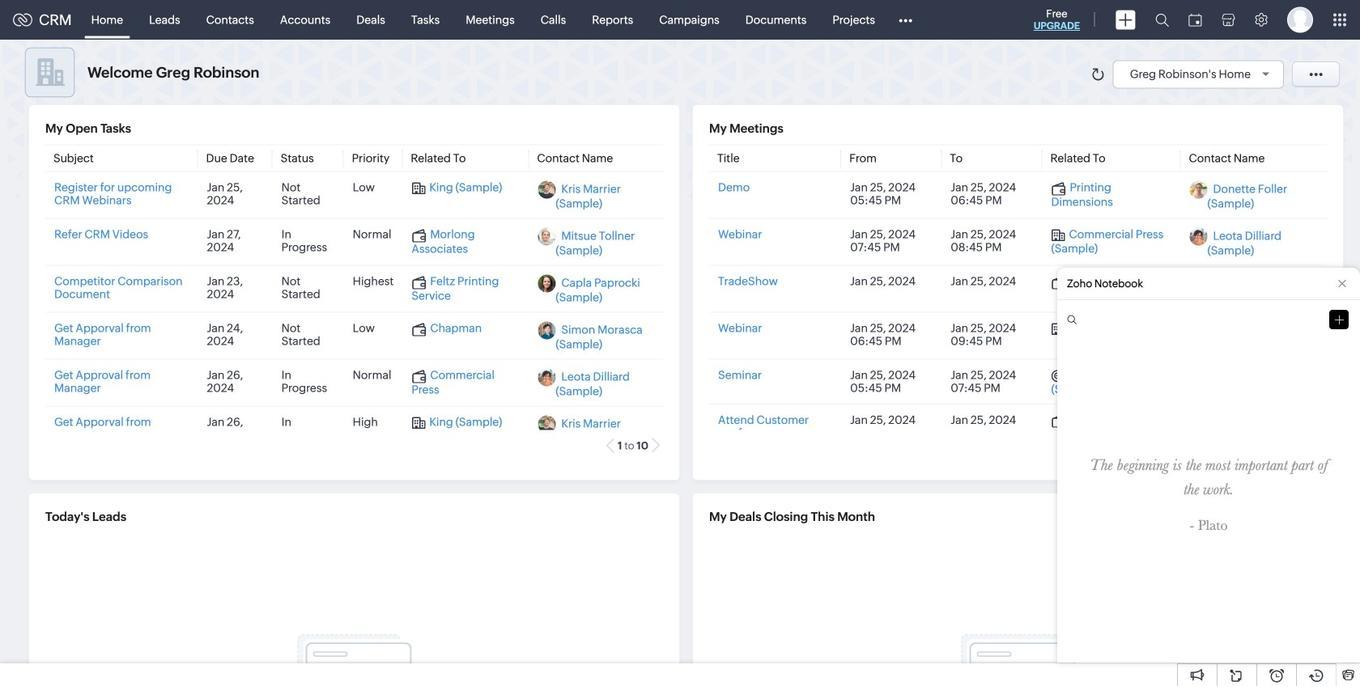 Task type: describe. For each thing, give the bounding box(es) containing it.
profile image
[[1288, 7, 1314, 33]]

create menu image
[[1116, 10, 1136, 30]]

profile element
[[1278, 0, 1324, 39]]

create menu element
[[1106, 0, 1146, 39]]

search element
[[1146, 0, 1179, 40]]

calendar image
[[1189, 13, 1203, 26]]

search image
[[1156, 13, 1170, 27]]



Task type: vqa. For each thing, say whether or not it's contained in the screenshot.
Profile icon
yes



Task type: locate. For each thing, give the bounding box(es) containing it.
logo image
[[13, 13, 32, 26]]

Other Modules field
[[889, 7, 923, 33]]



